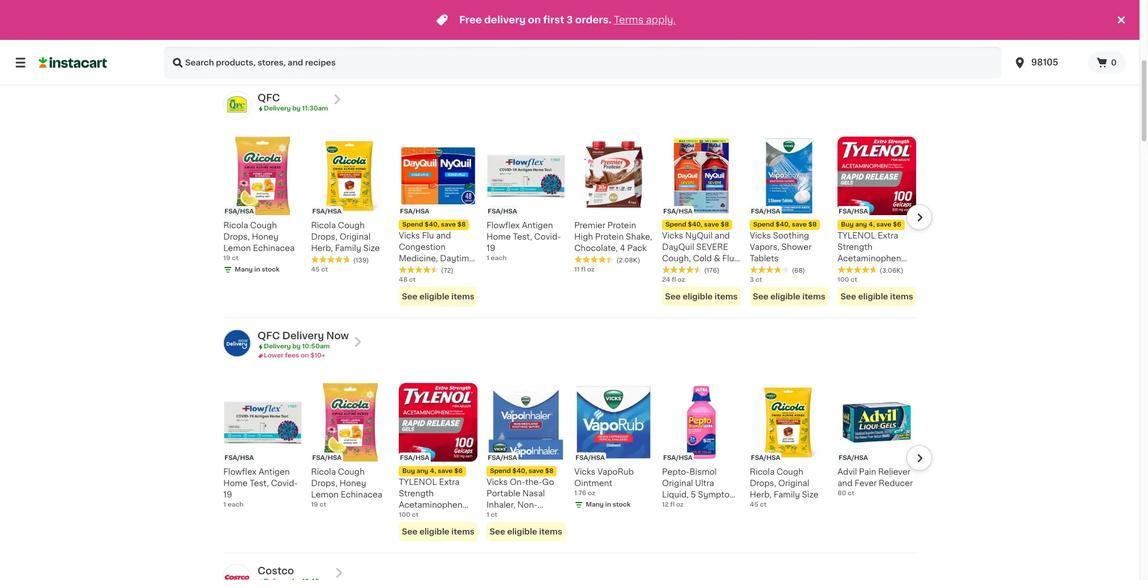 Task type: vqa. For each thing, say whether or not it's contained in the screenshot.
the "Seafood"
no



Task type: describe. For each thing, give the bounding box(es) containing it.
medicated,
[[487, 513, 532, 521]]

vicks for vicks soothing vapors, shower tablets
[[750, 232, 771, 240]]

free delivery on first 3 orders. terms apply.
[[459, 15, 676, 25]]

spend for flu
[[402, 222, 423, 228]]

see eligible items button for acetaminophen
[[838, 287, 916, 307]]

emergen c raspberry emergen-c 30 ct
[[399, 13, 445, 53]]

1 vertical spatial home
[[223, 480, 248, 488]]

fees
[[285, 353, 299, 359]]

spend for on-
[[490, 469, 511, 475]]

4 inside orgain organic nutrition complete protein shake chocolate fudge 4 pack
[[645, 47, 651, 55]]

1 horizontal spatial release
[[863, 266, 895, 274]]

coconut cult organic original probiotic coconut yogurt
[[311, 13, 384, 55]]

orders.
[[575, 15, 612, 25]]

32 oz
[[838, 35, 855, 42]]

ointment
[[574, 480, 613, 488]]

1 horizontal spatial echinacea
[[341, 491, 382, 499]]

ct inside advil pain reliever and fever reducer 80 ct
[[848, 491, 855, 497]]

eligible for medicine,
[[420, 293, 450, 301]]

see eligible items button for tablets
[[750, 287, 829, 307]]

protein inside orgain organic nutrition complete protein shake chocolate fudge 4 pack
[[574, 36, 603, 44]]

rxbar chocolate sea salt protein bar 5 pack case 9.15 oz
[[487, 13, 565, 53]]

16 fl oz
[[311, 47, 333, 53]]

vicks inside the spend $40, save $8 vicks on-the-go portable nasal inhaler, non- medicated, menthol scent
[[487, 479, 508, 487]]

lower fees on $10+
[[264, 353, 326, 359]]

shake
[[605, 36, 630, 44]]

costco
[[258, 567, 294, 576]]

12 fl oz for ready-
[[662, 47, 684, 53]]

item carousel region for qfc delivery now
[[207, 379, 932, 549]]

1 vertical spatial test,
[[250, 480, 269, 488]]

1 vertical spatial delivery
[[282, 332, 324, 341]]

1.76
[[574, 491, 586, 497]]

symptom
[[698, 491, 737, 499]]

0 horizontal spatial antigen
[[259, 469, 290, 477]]

1 horizontal spatial rapid
[[838, 266, 861, 274]]

and up the 48 ct
[[399, 266, 414, 274]]

size for ricola cough drops, original herb, family size
[[363, 245, 380, 253]]

sprouts sleep formula epsom salt 32 oz
[[750, 13, 812, 53]]

shower
[[782, 244, 812, 252]]

product group containing vicks soothing vapors, shower tablets
[[750, 137, 829, 307]]

(3.06k)
[[880, 268, 904, 274]]

berry
[[662, 25, 684, 32]]

11:30am
[[302, 105, 328, 112]]

in for ricola cough drops, honey lemon echinacea
[[254, 267, 260, 273]]

32 inside sprouts sleep formula epsom salt 32 oz
[[750, 47, 758, 53]]

0 horizontal spatial any
[[417, 469, 429, 475]]

portable
[[487, 490, 521, 498]]

0 vertical spatial gels
[[897, 266, 915, 274]]

pepto-
[[662, 469, 690, 477]]

1 horizontal spatial honey
[[340, 480, 366, 488]]

vaporub
[[598, 469, 634, 477]]

$8 for vicks flu and congestion medicine, daytime and nighttime
[[457, 222, 466, 228]]

cough inside ricola cough drops, original herb, family size 45 ct
[[777, 469, 804, 477]]

on for delivery
[[528, 15, 541, 25]]

cold
[[693, 255, 712, 263]]

save for shower
[[792, 222, 807, 228]]

0 horizontal spatial buy any 4, save $6 tylenol extra strength acetaminophen rapid release gels
[[399, 469, 477, 521]]

stock for ricola cough drops, honey lemon echinacea
[[262, 267, 280, 273]]

16
[[311, 47, 318, 53]]

1 horizontal spatial acetaminophen
[[838, 255, 901, 263]]

0 button
[[1089, 51, 1126, 74]]

0 vertical spatial home
[[487, 233, 511, 241]]

pain
[[859, 469, 876, 477]]

1 vertical spatial strength
[[399, 490, 434, 498]]

0 horizontal spatial gels
[[458, 513, 477, 521]]

48 ct
[[399, 277, 416, 283]]

(2.08k)
[[617, 258, 640, 264]]

reducer
[[879, 480, 913, 488]]

case
[[515, 36, 536, 44]]

qfc for qfc delivery now
[[258, 332, 280, 341]]

$40, for nyquil
[[688, 222, 703, 228]]

drops, inside ricola cough drops, original herb, family size
[[311, 233, 338, 241]]

complete
[[612, 25, 651, 32]]

product group containing vicks flu and congestion medicine, daytime and nighttime
[[399, 137, 478, 307]]

vicks for vicks nyquil and dayquil severe cough, cold & flu relief liquid
[[662, 232, 683, 240]]

45 inside ricola cough drops, original herb, family size 45 ct
[[750, 502, 759, 509]]

ultra
[[695, 480, 714, 488]]

0 horizontal spatial each
[[228, 502, 244, 509]]

rxbar
[[487, 13, 510, 21]]

in for vicks vaporub ointment
[[605, 502, 611, 509]]

shake, inside remedy organics berry immunity plant-based protein shake, ready-to-drink
[[693, 47, 719, 55]]

orgain
[[574, 13, 601, 21]]

vapors,
[[750, 244, 780, 252]]

by for 10:50am
[[292, 344, 301, 350]]

98105
[[1032, 58, 1059, 67]]

many in stock for coconut cult organic original probiotic coconut yogurt
[[323, 58, 368, 64]]

save for go
[[529, 469, 544, 475]]

Search field
[[164, 47, 1002, 79]]

soothing
[[773, 232, 809, 240]]

salt inside sprouts sleep formula epsom salt 32 oz
[[750, 36, 765, 44]]

protein up chocolate,
[[595, 233, 624, 241]]

2 98105 button from the left
[[1013, 47, 1082, 79]]

stock for coconut cult organic original probiotic coconut yogurt
[[350, 58, 368, 64]]

chocolate inside orgain organic nutrition complete protein shake chocolate fudge 4 pack
[[574, 47, 616, 55]]

ricola cough drops, original herb, family size 45 ct
[[750, 469, 819, 509]]

free
[[459, 15, 482, 25]]

5 inside rxbar chocolate sea salt protein bar 5 pack case 9.15 oz
[[487, 36, 492, 44]]

nighttime
[[416, 266, 456, 274]]

0 vertical spatial 4,
[[869, 222, 875, 228]]

items left menthol
[[451, 529, 475, 537]]

sprouts
[[750, 13, 781, 21]]

0 vertical spatial 32
[[838, 35, 846, 42]]

family for ricola cough drops, original herb, family size
[[335, 245, 361, 253]]

0 horizontal spatial acetaminophen
[[399, 502, 463, 510]]

$40, for on-
[[513, 469, 527, 475]]

apply.
[[646, 15, 676, 25]]

go
[[542, 479, 554, 487]]

remedy
[[662, 13, 696, 21]]

0 vertical spatial $6
[[893, 222, 902, 228]]

items down nasal
[[539, 529, 562, 537]]

see for tablets
[[753, 293, 769, 301]]

0 horizontal spatial 4,
[[430, 469, 436, 475]]

cough inside ricola cough drops, original herb, family size
[[338, 222, 365, 230]]

0 vertical spatial tylenol
[[838, 232, 876, 240]]

see for medicine,
[[402, 293, 418, 301]]

spend $40, save $8 vicks soothing vapors, shower tablets
[[750, 222, 817, 263]]

80
[[838, 491, 847, 497]]

limited time offer region
[[0, 0, 1115, 40]]

0 horizontal spatial 100
[[399, 513, 411, 519]]

0 vertical spatial each
[[491, 256, 507, 262]]

1 horizontal spatial 100 ct
[[838, 277, 858, 283]]

see eligible items button for severe
[[662, 287, 741, 307]]

and inside advil pain reliever and fever reducer 80 ct
[[838, 480, 853, 488]]

ct inside emergen c raspberry emergen-c 30 ct
[[409, 47, 416, 53]]

0 vertical spatial any
[[855, 222, 867, 228]]

congestion
[[399, 244, 446, 252]]

probiotic
[[311, 36, 347, 44]]

organic inside orgain organic nutrition complete protein shake chocolate fudge 4 pack
[[603, 13, 635, 21]]

costco link
[[223, 559, 344, 581]]

48
[[399, 277, 408, 283]]

1 vertical spatial release
[[424, 513, 456, 521]]

and up 'congestion'
[[436, 232, 451, 240]]

0 horizontal spatial flowflex antigen home test, covid- 19 1 each
[[223, 469, 298, 509]]

cough,
[[662, 255, 691, 263]]

1 vertical spatial c
[[439, 36, 445, 44]]

pack for premier
[[627, 245, 647, 253]]

product group containing vicks on-the-go portable nasal inhaler, non- medicated, menthol scent
[[487, 384, 565, 542]]

original for ricola cough drops, original herb, family size 45 ct
[[778, 480, 810, 488]]

$40, for flu
[[425, 222, 439, 228]]

severe
[[696, 244, 728, 252]]

0 vertical spatial honey
[[252, 233, 279, 241]]

immunity
[[686, 25, 724, 32]]

emergen
[[399, 13, 435, 21]]

product group containing vicks nyquil and dayquil severe cough, cold & flu relief liquid
[[662, 137, 741, 307]]

and inside spend $40, save $8 vicks nyquil and dayquil severe cough, cold & flu relief liquid
[[715, 232, 730, 240]]

pepto-bismol original ultra liquid, 5 symptom fast relief
[[662, 469, 737, 511]]

save for dayquil
[[704, 222, 719, 228]]

1 horizontal spatial 100
[[838, 277, 849, 283]]

32 oz link
[[838, 0, 916, 43]]

1 11 fl oz from the top
[[574, 47, 595, 53]]

0 horizontal spatial buy
[[402, 469, 415, 475]]

salt inside rxbar chocolate sea salt protein bar 5 pack case 9.15 oz
[[504, 25, 519, 32]]

based
[[686, 36, 711, 44]]

fl right 24
[[672, 277, 676, 283]]

0 horizontal spatial covid-
[[271, 480, 298, 488]]

1 horizontal spatial lemon
[[311, 491, 339, 499]]

by for 11:30am
[[292, 105, 301, 112]]

delivery for 11:30am
[[264, 105, 291, 112]]

pack inside orgain organic nutrition complete protein shake chocolate fudge 4 pack
[[574, 59, 594, 67]]

0 horizontal spatial ricola cough drops, honey lemon echinacea 19 ct
[[223, 222, 295, 262]]

daytime
[[440, 255, 474, 263]]

costco image
[[223, 566, 251, 581]]

0 horizontal spatial rapid
[[399, 513, 422, 521]]

1 horizontal spatial 3
[[750, 277, 754, 283]]

flu inside spend $40, save $8 vicks flu and congestion medicine, daytime and nighttime
[[422, 232, 434, 240]]

on-
[[510, 479, 525, 487]]

herb, for ricola cough drops, original herb, family size
[[311, 245, 333, 253]]

0 horizontal spatial 100 ct
[[399, 513, 419, 519]]

cult
[[348, 13, 365, 21]]

vicks inside the vicks vaporub ointment 1.76 oz
[[574, 469, 596, 477]]

5 inside pepto-bismol original ultra liquid, 5 symptom fast relief
[[691, 491, 696, 499]]

fl for pepto-bismol original ultra liquid, 5 symptom fast relief
[[670, 502, 675, 509]]

terms
[[614, 15, 644, 25]]

eligible for severe
[[683, 293, 713, 301]]

0 vertical spatial buy
[[841, 222, 854, 228]]

fever
[[855, 480, 877, 488]]

fl for orgain organic nutrition complete protein shake chocolate fudge 4 pack
[[581, 47, 586, 53]]

12 for liquid,
[[662, 502, 669, 509]]

many for ricola cough drops, honey lemon echinacea
[[235, 267, 253, 273]]

remedy organics berry immunity plant-based protein shake, ready-to-drink
[[662, 13, 734, 67]]

see eligible items button for medicine,
[[399, 287, 478, 307]]

sleep
[[783, 13, 806, 21]]

1 horizontal spatial flowflex
[[487, 222, 520, 230]]

$8 inside the spend $40, save $8 vicks on-the-go portable nasal inhaler, non- medicated, menthol scent
[[545, 469, 554, 475]]

chocolate,
[[574, 245, 618, 253]]

terms apply. link
[[614, 15, 676, 25]]

2 11 fl oz from the top
[[574, 267, 595, 273]]

original inside pepto-bismol original ultra liquid, 5 symptom fast relief
[[662, 480, 693, 488]]

instacart logo image
[[39, 56, 107, 70]]

liquid
[[687, 266, 712, 274]]

0 horizontal spatial tylenol
[[399, 479, 437, 487]]

oz inside rxbar chocolate sea salt protein bar 5 pack case 9.15 oz
[[501, 47, 508, 53]]

qfc delivery now
[[258, 332, 349, 341]]

plant-
[[662, 36, 686, 44]]

1 vertical spatial extra
[[439, 479, 460, 487]]



Task type: locate. For each thing, give the bounding box(es) containing it.
0 horizontal spatial pack
[[494, 36, 513, 44]]

pack down "nutrition"
[[574, 59, 594, 67]]

98105 button
[[1007, 47, 1089, 79], [1013, 47, 1082, 79]]

1 vertical spatial covid-
[[271, 480, 298, 488]]

eligible
[[420, 293, 450, 301], [683, 293, 713, 301], [771, 293, 801, 301], [858, 293, 888, 301], [420, 529, 450, 537], [507, 529, 537, 537]]

oz inside product group
[[678, 277, 685, 283]]

fsa/hsa
[[225, 209, 254, 215], [312, 209, 342, 215], [400, 209, 430, 215], [488, 209, 517, 215], [663, 209, 693, 215], [751, 209, 781, 215], [839, 209, 868, 215], [225, 456, 254, 462], [312, 456, 342, 462], [400, 456, 430, 462], [488, 456, 517, 462], [576, 456, 605, 462], [663, 456, 693, 462], [751, 456, 781, 462], [839, 456, 868, 462]]

11 fl oz down "nutrition"
[[574, 47, 595, 53]]

reliever
[[878, 469, 911, 477]]

1 qfc from the top
[[258, 93, 280, 103]]

1 12 from the top
[[662, 47, 669, 53]]

see eligible items for tablets
[[753, 293, 826, 301]]

yogurt
[[311, 47, 337, 55]]

many in stock inside many in stock link
[[235, 35, 280, 42]]

1 vertical spatial 1
[[223, 502, 226, 509]]

$8 inside spend $40, save $8 vicks flu and congestion medicine, daytime and nighttime
[[457, 222, 466, 228]]

premier protein high protein shake, chocolate, 4 pack
[[574, 222, 652, 253]]

0 vertical spatial flu
[[422, 232, 434, 240]]

2 item carousel region from the top
[[207, 379, 932, 549]]

0 horizontal spatial shake,
[[626, 233, 652, 241]]

fl for coconut cult organic original probiotic coconut yogurt
[[320, 47, 324, 53]]

1 item carousel region from the top
[[207, 132, 932, 314]]

items
[[451, 293, 475, 301], [715, 293, 738, 301], [803, 293, 826, 301], [890, 293, 913, 301], [451, 529, 475, 537], [539, 529, 562, 537]]

0 horizontal spatial coconut
[[311, 13, 346, 21]]

0 horizontal spatial echinacea
[[253, 245, 295, 253]]

family up the (139)
[[335, 245, 361, 253]]

0 vertical spatial covid-
[[534, 233, 561, 241]]

product group
[[399, 137, 478, 307], [662, 137, 741, 307], [750, 137, 829, 307], [838, 137, 916, 307], [399, 384, 478, 542], [487, 384, 565, 542]]

strength
[[838, 244, 873, 252], [399, 490, 434, 498]]

size for ricola cough drops, original herb, family size 45 ct
[[802, 491, 819, 499]]

eligible for tablets
[[771, 293, 801, 301]]

spend $40, save $8 vicks on-the-go portable nasal inhaler, non- medicated, menthol scent
[[487, 469, 554, 533]]

0 vertical spatial rapid
[[838, 266, 861, 274]]

1 horizontal spatial coconut
[[349, 36, 384, 44]]

$40, up soothing
[[776, 222, 791, 228]]

size inside ricola cough drops, original herb, family size 45 ct
[[802, 491, 819, 499]]

see
[[402, 293, 418, 301], [665, 293, 681, 301], [753, 293, 769, 301], [841, 293, 856, 301], [402, 529, 418, 537], [490, 529, 505, 537]]

protein right "premier"
[[608, 222, 636, 230]]

delivery by 10:50am
[[264, 344, 330, 350]]

1 vertical spatial salt
[[750, 36, 765, 44]]

save inside spend $40, save $8 vicks flu and congestion medicine, daytime and nighttime
[[441, 222, 456, 228]]

save inside the spend $40, save $8 vicks on-the-go portable nasal inhaler, non- medicated, menthol scent
[[529, 469, 544, 475]]

relief
[[662, 266, 685, 274], [681, 503, 704, 511]]

chocolate up case
[[512, 13, 554, 21]]

qfc for qfc
[[258, 93, 280, 103]]

11 down "nutrition"
[[574, 47, 580, 53]]

advil
[[838, 469, 857, 477]]

relief inside pepto-bismol original ultra liquid, 5 symptom fast relief
[[681, 503, 704, 511]]

(139)
[[353, 258, 369, 264]]

1 vertical spatial pack
[[574, 59, 594, 67]]

2 12 fl oz from the top
[[662, 502, 684, 509]]

ricola inside ricola cough drops, original herb, family size
[[311, 222, 336, 230]]

nasal
[[523, 490, 545, 498]]

see eligible items for severe
[[665, 293, 738, 301]]

0 horizontal spatial home
[[223, 480, 248, 488]]

delivery for 10:50am
[[264, 344, 291, 350]]

spend up on-
[[490, 469, 511, 475]]

0 vertical spatial flowflex antigen home test, covid- 19 1 each
[[487, 222, 561, 262]]

original for coconut cult organic original probiotic coconut yogurt
[[345, 25, 376, 32]]

item carousel region containing flowflex antigen home test, covid- 19
[[207, 379, 932, 549]]

None search field
[[164, 47, 1002, 79]]

$8 up the go
[[545, 469, 554, 475]]

fl for remedy organics berry immunity plant-based protein shake, ready-to-drink
[[670, 47, 675, 53]]

spend inside spend $40, save $8 vicks soothing vapors, shower tablets
[[753, 222, 774, 228]]

items for acetaminophen
[[890, 293, 913, 301]]

relief up 24 fl oz
[[662, 266, 685, 274]]

$40, for soothing
[[776, 222, 791, 228]]

1 vertical spatial tylenol
[[399, 479, 437, 487]]

1 vertical spatial buy
[[402, 469, 415, 475]]

0 horizontal spatial $6
[[454, 469, 463, 475]]

0 vertical spatial buy any 4, save $6 tylenol extra strength acetaminophen rapid release gels
[[838, 222, 915, 274]]

$40, inside the spend $40, save $8 vicks on-the-go portable nasal inhaler, non- medicated, menthol scent
[[513, 469, 527, 475]]

4 up (2.08k)
[[620, 245, 625, 253]]

pack
[[494, 36, 513, 44], [574, 59, 594, 67], [627, 245, 647, 253]]

100
[[838, 277, 849, 283], [399, 513, 411, 519]]

relief down liquid,
[[681, 503, 704, 511]]

flowflex antigen home test, covid- 19 1 each
[[487, 222, 561, 262], [223, 469, 298, 509]]

see eligible items
[[402, 293, 475, 301], [665, 293, 738, 301], [753, 293, 826, 301], [841, 293, 913, 301], [402, 529, 475, 537], [490, 529, 562, 537]]

pack up 9.15
[[494, 36, 513, 44]]

vicks up portable
[[487, 479, 508, 487]]

1 vertical spatial relief
[[681, 503, 704, 511]]

items down (176)
[[715, 293, 738, 301]]

0 vertical spatial release
[[863, 266, 895, 274]]

spend inside the spend $40, save $8 vicks on-the-go portable nasal inhaler, non- medicated, menthol scent
[[490, 469, 511, 475]]

1 vertical spatial lemon
[[311, 491, 339, 499]]

in for coconut cult organic original probiotic coconut yogurt
[[342, 58, 348, 64]]

original
[[345, 25, 376, 32], [340, 233, 371, 241], [662, 480, 693, 488], [778, 480, 810, 488]]

1 horizontal spatial size
[[802, 491, 819, 499]]

eligible for acetaminophen
[[858, 293, 888, 301]]

spend $40, save $8 vicks flu and congestion medicine, daytime and nighttime
[[399, 222, 474, 274]]

0 vertical spatial 45
[[311, 267, 320, 273]]

1 horizontal spatial pack
[[574, 59, 594, 67]]

45 ct
[[311, 267, 328, 273]]

0 horizontal spatial 45
[[311, 267, 320, 273]]

delivery up delivery by 10:50am
[[282, 332, 324, 341]]

32
[[838, 35, 846, 42], [750, 47, 758, 53]]

item carousel region for qfc
[[207, 132, 932, 314]]

flu inside spend $40, save $8 vicks nyquil and dayquil severe cough, cold & flu relief liquid
[[723, 255, 734, 263]]

1 horizontal spatial ricola cough drops, honey lemon echinacea 19 ct
[[311, 469, 382, 509]]

1 vertical spatial ricola cough drops, honey lemon echinacea 19 ct
[[311, 469, 382, 509]]

0 vertical spatial 3
[[567, 15, 573, 25]]

many in stock for vicks vaporub ointment
[[586, 502, 631, 509]]

see for severe
[[665, 293, 681, 301]]

fl right '16'
[[320, 47, 324, 53]]

see eligible items for acetaminophen
[[841, 293, 913, 301]]

$40, up on-
[[513, 469, 527, 475]]

protein down "nutrition"
[[574, 36, 603, 44]]

1 horizontal spatial covid-
[[534, 233, 561, 241]]

scent
[[522, 525, 545, 533]]

on for fees
[[301, 353, 309, 359]]

0 vertical spatial 11
[[574, 47, 580, 53]]

liquid,
[[662, 491, 689, 499]]

pack for rxbar
[[494, 36, 513, 44]]

2 12 from the top
[[662, 502, 669, 509]]

0 vertical spatial herb,
[[311, 245, 333, 253]]

organic inside coconut cult organic original probiotic coconut yogurt
[[311, 25, 343, 32]]

delivery up lower
[[264, 344, 291, 350]]

0 horizontal spatial extra
[[439, 479, 460, 487]]

organics
[[698, 13, 734, 21]]

0 vertical spatial antigen
[[522, 222, 553, 230]]

12 fl oz for relief
[[662, 502, 684, 509]]

save inside spend $40, save $8 vicks soothing vapors, shower tablets
[[792, 222, 807, 228]]

ricola
[[223, 222, 248, 230], [311, 222, 336, 230], [311, 469, 336, 477], [750, 469, 775, 477]]

ricola inside ricola cough drops, original herb, family size 45 ct
[[750, 469, 775, 477]]

1 vertical spatial item carousel region
[[207, 379, 932, 549]]

family inside ricola cough drops, original herb, family size 45 ct
[[774, 491, 800, 499]]

12 down plant- at the top right
[[662, 47, 669, 53]]

stock for vicks vaporub ointment
[[613, 502, 631, 509]]

nyquil
[[685, 232, 713, 240]]

chocolate down "nutrition"
[[574, 47, 616, 55]]

1 vertical spatial 100 ct
[[399, 513, 419, 519]]

vicks up dayquil
[[662, 232, 683, 240]]

2 by from the top
[[292, 344, 301, 350]]

1 horizontal spatial on
[[528, 15, 541, 25]]

11 fl oz
[[574, 47, 595, 53], [574, 267, 595, 273]]

flu up 'congestion'
[[422, 232, 434, 240]]

herb, for ricola cough drops, original herb, family size 45 ct
[[750, 491, 772, 499]]

0 horizontal spatial herb,
[[311, 245, 333, 253]]

vicks inside spend $40, save $8 vicks soothing vapors, shower tablets
[[750, 232, 771, 240]]

1 horizontal spatial 5
[[691, 491, 696, 499]]

organic up complete
[[603, 13, 635, 21]]

bismol
[[690, 469, 717, 477]]

spend for nyquil
[[666, 222, 687, 228]]

1 12 fl oz from the top
[[662, 47, 684, 53]]

$8 up severe
[[721, 222, 729, 228]]

see for acetaminophen
[[841, 293, 856, 301]]

3 inside "limited time offer" region
[[567, 15, 573, 25]]

items for severe
[[715, 293, 738, 301]]

by left 11:30am
[[292, 105, 301, 112]]

5 down ultra
[[691, 491, 696, 499]]

size left 80
[[802, 491, 819, 499]]

1 horizontal spatial 4,
[[869, 222, 875, 228]]

vicks up vapors,
[[750, 232, 771, 240]]

raspberry
[[399, 25, 441, 32]]

qfc image
[[223, 92, 251, 119]]

0 vertical spatial c
[[437, 13, 443, 21]]

salt down formula
[[750, 36, 765, 44]]

1 inside product group
[[487, 513, 489, 519]]

delivery left 11:30am
[[264, 105, 291, 112]]

★★★★★
[[311, 256, 351, 264], [311, 256, 351, 264], [574, 256, 614, 264], [574, 256, 614, 264], [399, 266, 439, 274], [399, 266, 439, 274], [662, 266, 702, 274], [662, 266, 702, 274], [750, 266, 790, 274], [750, 266, 790, 274], [838, 266, 878, 274], [838, 266, 878, 274]]

family left 80
[[774, 491, 800, 499]]

original inside ricola cough drops, original herb, family size 45 ct
[[778, 480, 810, 488]]

on inside "limited time offer" region
[[528, 15, 541, 25]]

items down (3.06k)
[[890, 293, 913, 301]]

1 ct
[[487, 513, 498, 519]]

ready-
[[662, 59, 692, 67]]

0 vertical spatial item carousel region
[[207, 132, 932, 314]]

c right emergen
[[437, 13, 443, 21]]

0 vertical spatial 100 ct
[[838, 277, 858, 283]]

herb, right symptom
[[750, 491, 772, 499]]

$40, inside spend $40, save $8 vicks nyquil and dayquil severe cough, cold & flu relief liquid
[[688, 222, 703, 228]]

0 horizontal spatial strength
[[399, 490, 434, 498]]

to-
[[692, 59, 704, 67]]

$40, inside spend $40, save $8 vicks soothing vapors, shower tablets
[[776, 222, 791, 228]]

12 fl oz
[[662, 47, 684, 53], [662, 502, 684, 509]]

coconut up the 'probiotic'
[[311, 13, 346, 21]]

$40, inside spend $40, save $8 vicks flu and congestion medicine, daytime and nighttime
[[425, 222, 439, 228]]

$8 up soothing
[[809, 222, 817, 228]]

bar
[[552, 25, 565, 32]]

(72)
[[441, 268, 454, 274]]

premier
[[574, 222, 606, 230]]

oz inside the vicks vaporub ointment 1.76 oz
[[588, 491, 595, 497]]

0 vertical spatial ricola cough drops, honey lemon echinacea 19 ct
[[223, 222, 295, 262]]

many in stock for ricola cough drops, honey lemon echinacea
[[235, 267, 280, 273]]

delivery by 11:30am
[[264, 105, 328, 112]]

herb, inside ricola cough drops, original herb, family size 45 ct
[[750, 491, 772, 499]]

family
[[335, 245, 361, 253], [774, 491, 800, 499]]

items for tablets
[[803, 293, 826, 301]]

ct inside ricola cough drops, original herb, family size 45 ct
[[760, 502, 767, 509]]

$8 up daytime
[[457, 222, 466, 228]]

1 vertical spatial family
[[774, 491, 800, 499]]

qfc up delivery by 11:30am
[[258, 93, 280, 103]]

home
[[487, 233, 511, 241], [223, 480, 248, 488]]

many
[[235, 35, 253, 42], [323, 58, 341, 64], [235, 267, 253, 273], [586, 502, 604, 509]]

100 ct
[[838, 277, 858, 283], [399, 513, 419, 519]]

4,
[[869, 222, 875, 228], [430, 469, 436, 475]]

$8
[[457, 222, 466, 228], [721, 222, 729, 228], [809, 222, 817, 228], [545, 469, 554, 475]]

4 inside premier protein high protein shake, chocolate, 4 pack
[[620, 245, 625, 253]]

organic up the 'probiotic'
[[311, 25, 343, 32]]

2 vertical spatial delivery
[[264, 344, 291, 350]]

inhaler,
[[487, 502, 516, 510]]

2 horizontal spatial pack
[[627, 245, 647, 253]]

spend up dayquil
[[666, 222, 687, 228]]

12 down liquid,
[[662, 502, 669, 509]]

vicks for vicks flu and congestion medicine, daytime and nighttime
[[399, 232, 420, 240]]

1 vertical spatial 3
[[750, 277, 754, 283]]

3 down tablets
[[750, 277, 754, 283]]

herb, up 45 ct
[[311, 245, 333, 253]]

1 horizontal spatial buy any 4, save $6 tylenol extra strength acetaminophen rapid release gels
[[838, 222, 915, 274]]

size
[[363, 245, 380, 253], [802, 491, 819, 499]]

and
[[436, 232, 451, 240], [715, 232, 730, 240], [399, 266, 414, 274], [838, 480, 853, 488]]

1 by from the top
[[292, 105, 301, 112]]

fl down "nutrition"
[[581, 47, 586, 53]]

protein inside remedy organics berry immunity plant-based protein shake, ready-to-drink
[[662, 47, 691, 55]]

first
[[543, 15, 564, 25]]

protein up the 'ready-'
[[662, 47, 691, 55]]

salt right sea
[[504, 25, 519, 32]]

save inside spend $40, save $8 vicks nyquil and dayquil severe cough, cold & flu relief liquid
[[704, 222, 719, 228]]

spend inside spend $40, save $8 vicks nyquil and dayquil severe cough, cold & flu relief liquid
[[666, 222, 687, 228]]

0 horizontal spatial size
[[363, 245, 380, 253]]

many for coconut cult organic original probiotic coconut yogurt
[[323, 58, 341, 64]]

shake, inside premier protein high protein shake, chocolate, 4 pack
[[626, 233, 652, 241]]

1 horizontal spatial family
[[774, 491, 800, 499]]

45 right pepto-bismol original ultra liquid, 5 symptom fast relief
[[750, 502, 759, 509]]

$8 inside spend $40, save $8 vicks soothing vapors, shower tablets
[[809, 222, 817, 228]]

1 horizontal spatial 45
[[750, 502, 759, 509]]

$8 inside spend $40, save $8 vicks nyquil and dayquil severe cough, cold & flu relief liquid
[[721, 222, 729, 228]]

1 horizontal spatial tylenol
[[838, 232, 876, 240]]

0
[[1111, 59, 1117, 67]]

0 vertical spatial chocolate
[[512, 13, 554, 21]]

lemon
[[223, 245, 251, 253], [311, 491, 339, 499]]

and up severe
[[715, 232, 730, 240]]

size up the (139)
[[363, 245, 380, 253]]

see eligible items for medicine,
[[402, 293, 475, 301]]

coconut down cult
[[349, 36, 384, 44]]

drink
[[704, 59, 725, 67]]

0 vertical spatial organic
[[603, 13, 635, 21]]

herb, inside ricola cough drops, original herb, family size
[[311, 245, 333, 253]]

size inside ricola cough drops, original herb, family size
[[363, 245, 380, 253]]

many for vicks vaporub ointment
[[586, 502, 604, 509]]

2 qfc from the top
[[258, 332, 280, 341]]

vicks
[[399, 232, 420, 240], [662, 232, 683, 240], [750, 232, 771, 240], [574, 469, 596, 477], [487, 479, 508, 487]]

delivery
[[484, 15, 526, 25]]

vicks inside spend $40, save $8 vicks flu and congestion medicine, daytime and nighttime
[[399, 232, 420, 240]]

spend up 'congestion'
[[402, 222, 423, 228]]

11
[[574, 47, 580, 53], [574, 267, 580, 273]]

0 vertical spatial flowflex
[[487, 222, 520, 230]]

0 horizontal spatial family
[[335, 245, 361, 253]]

1 vertical spatial organic
[[311, 25, 343, 32]]

12 fl oz down plant- at the top right
[[662, 47, 684, 53]]

2 vertical spatial pack
[[627, 245, 647, 253]]

flu right the '&'
[[723, 255, 734, 263]]

4 right fudge
[[645, 47, 651, 55]]

0 vertical spatial test,
[[513, 233, 532, 241]]

family for ricola cough drops, original herb, family size 45 ct
[[774, 491, 800, 499]]

1 horizontal spatial strength
[[838, 244, 873, 252]]

rapid
[[838, 266, 861, 274], [399, 513, 422, 521]]

0 horizontal spatial release
[[424, 513, 456, 521]]

0 horizontal spatial salt
[[504, 25, 519, 32]]

$40, up 'congestion'
[[425, 222, 439, 228]]

item carousel region
[[207, 132, 932, 314], [207, 379, 932, 549]]

vicks inside spend $40, save $8 vicks nyquil and dayquil severe cough, cold & flu relief liquid
[[662, 232, 683, 240]]

11 down chocolate,
[[574, 267, 580, 273]]

1 vertical spatial 4
[[620, 245, 625, 253]]

1 vertical spatial coconut
[[349, 36, 384, 44]]

protein inside rxbar chocolate sea salt protein bar 5 pack case 9.15 oz
[[521, 25, 550, 32]]

medicine,
[[399, 255, 438, 263]]

protein up case
[[521, 25, 550, 32]]

vicks up "ointment" at right
[[574, 469, 596, 477]]

0 vertical spatial 4
[[645, 47, 651, 55]]

0 horizontal spatial flowflex
[[223, 469, 257, 477]]

11 fl oz down chocolate,
[[574, 267, 595, 273]]

items for medicine,
[[451, 293, 475, 301]]

covid-
[[534, 233, 561, 241], [271, 480, 298, 488]]

pack inside rxbar chocolate sea salt protein bar 5 pack case 9.15 oz
[[494, 36, 513, 44]]

chocolate inside rxbar chocolate sea salt protein bar 5 pack case 9.15 oz
[[512, 13, 554, 21]]

the-
[[525, 479, 542, 487]]

original inside ricola cough drops, original herb, family size
[[340, 233, 371, 241]]

10:50am
[[302, 344, 330, 350]]

1 vertical spatial flowflex antigen home test, covid- 19 1 each
[[223, 469, 298, 509]]

vicks vaporub ointment 1.76 oz
[[574, 469, 634, 497]]

and up 80
[[838, 480, 853, 488]]

spend inside spend $40, save $8 vicks flu and congestion medicine, daytime and nighttime
[[402, 222, 423, 228]]

1 horizontal spatial $6
[[893, 222, 902, 228]]

$40, up nyquil at the right top of page
[[688, 222, 703, 228]]

on down delivery by 10:50am
[[301, 353, 309, 359]]

0 horizontal spatial test,
[[250, 480, 269, 488]]

1 vertical spatial any
[[417, 469, 429, 475]]

qfc up lower
[[258, 332, 280, 341]]

flowflex
[[487, 222, 520, 230], [223, 469, 257, 477]]

item carousel region containing ricola cough drops, honey lemon echinacea
[[207, 132, 932, 314]]

0 vertical spatial strength
[[838, 244, 873, 252]]

1 98105 button from the left
[[1007, 47, 1089, 79]]

0 horizontal spatial lemon
[[223, 245, 251, 253]]

24
[[662, 277, 670, 283]]

spend for soothing
[[753, 222, 774, 228]]

(68)
[[792, 268, 805, 274]]

fl down liquid,
[[670, 502, 675, 509]]

drops,
[[223, 233, 250, 241], [311, 233, 338, 241], [311, 480, 338, 488], [750, 480, 776, 488]]

by up lower fees on $10+ at left
[[292, 344, 301, 350]]

12 for plant-
[[662, 47, 669, 53]]

1 horizontal spatial home
[[487, 233, 511, 241]]

epsom
[[784, 25, 812, 32]]

menthol
[[487, 525, 520, 533]]

chocolate
[[512, 13, 554, 21], [574, 47, 616, 55]]

24 fl oz
[[662, 277, 685, 283]]

1 horizontal spatial extra
[[878, 232, 898, 240]]

1 vertical spatial flu
[[723, 255, 734, 263]]

fl down plant- at the top right
[[670, 47, 675, 53]]

c down raspberry
[[439, 36, 445, 44]]

1 11 from the top
[[574, 47, 580, 53]]

0 horizontal spatial 32
[[750, 47, 758, 53]]

pack up (2.08k)
[[627, 245, 647, 253]]

drops, inside ricola cough drops, original herb, family size 45 ct
[[750, 480, 776, 488]]

buy any 4, save $6 tylenol extra strength acetaminophen rapid release gels
[[838, 222, 915, 274], [399, 469, 477, 521]]

1 vertical spatial 32
[[750, 47, 758, 53]]

pack inside premier protein high protein shake, chocolate, 4 pack
[[627, 245, 647, 253]]

shake,
[[693, 47, 719, 55], [626, 233, 652, 241]]

herb,
[[311, 245, 333, 253], [750, 491, 772, 499]]

45 down ricola cough drops, original herb, family size in the top left of the page
[[311, 267, 320, 273]]

(176)
[[704, 268, 720, 274]]

many in stock link
[[223, 0, 302, 43]]

0 vertical spatial 1
[[487, 256, 489, 262]]

1 vertical spatial 11
[[574, 267, 580, 273]]

$10+
[[310, 353, 326, 359]]

original for ricola cough drops, original herb, family size
[[340, 233, 371, 241]]

1 vertical spatial on
[[301, 353, 309, 359]]

$8 for vicks nyquil and dayquil severe cough, cold & flu relief liquid
[[721, 222, 729, 228]]

12 fl oz down liquid,
[[662, 502, 684, 509]]

0 vertical spatial relief
[[662, 266, 685, 274]]

1 vertical spatial buy any 4, save $6 tylenol extra strength acetaminophen rapid release gels
[[399, 469, 477, 521]]

dayquil
[[662, 244, 694, 252]]

save for congestion
[[441, 222, 456, 228]]

0 vertical spatial 5
[[487, 36, 492, 44]]

qfc delivery now image
[[223, 330, 251, 358]]

shake, up (2.08k)
[[626, 233, 652, 241]]

original inside coconut cult organic original probiotic coconut yogurt
[[345, 25, 376, 32]]

1 horizontal spatial salt
[[750, 36, 765, 44]]

on left "first"
[[528, 15, 541, 25]]

$8 for vicks soothing vapors, shower tablets
[[809, 222, 817, 228]]

0 vertical spatial acetaminophen
[[838, 255, 901, 263]]

fl down chocolate,
[[581, 267, 586, 273]]

items down "(72)"
[[451, 293, 475, 301]]

5 up 9.15
[[487, 36, 492, 44]]

oz inside sprouts sleep formula epsom salt 32 oz
[[760, 47, 767, 53]]

2 11 from the top
[[574, 267, 580, 273]]

items down (68)
[[803, 293, 826, 301]]

vicks up 'congestion'
[[399, 232, 420, 240]]

spend $40, save $8 vicks nyquil and dayquil severe cough, cold & flu relief liquid
[[662, 222, 734, 274]]

0 vertical spatial lemon
[[223, 245, 251, 253]]

3 right bar
[[567, 15, 573, 25]]

0 horizontal spatial honey
[[252, 233, 279, 241]]

shake, down based
[[693, 47, 719, 55]]

family inside ricola cough drops, original herb, family size
[[335, 245, 361, 253]]

spend up vapors,
[[753, 222, 774, 228]]

relief inside spend $40, save $8 vicks nyquil and dayquil severe cough, cold & flu relief liquid
[[662, 266, 685, 274]]



